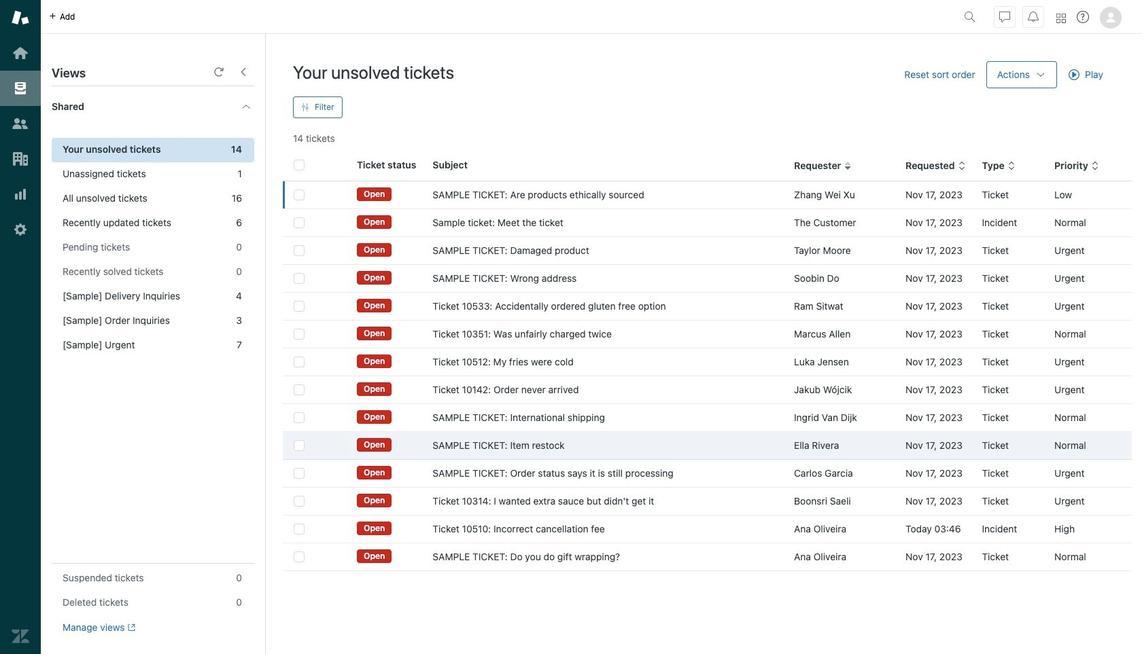 Task type: describe. For each thing, give the bounding box(es) containing it.
7 row from the top
[[283, 348, 1132, 376]]

11 row from the top
[[283, 460, 1132, 488]]

customers image
[[12, 115, 29, 133]]

6 row from the top
[[283, 321, 1132, 348]]

2 row from the top
[[283, 209, 1132, 237]]

zendesk image
[[12, 628, 29, 646]]

organizations image
[[12, 150, 29, 168]]

get help image
[[1077, 11, 1089, 23]]

13 row from the top
[[283, 516, 1132, 544]]

views image
[[12, 80, 29, 97]]

3 row from the top
[[283, 237, 1132, 265]]

4 row from the top
[[283, 265, 1132, 293]]

admin image
[[12, 221, 29, 239]]

12 row from the top
[[283, 488, 1132, 516]]

1 row from the top
[[283, 182, 1132, 209]]

button displays agent's chat status as invisible. image
[[999, 11, 1010, 22]]

10 row from the top
[[283, 432, 1132, 460]]



Task type: locate. For each thing, give the bounding box(es) containing it.
9 row from the top
[[283, 404, 1132, 432]]

zendesk products image
[[1056, 13, 1066, 23]]

5 row from the top
[[283, 293, 1132, 321]]

heading
[[41, 86, 265, 127]]

opens in a new tab image
[[125, 624, 135, 632]]

refresh views pane image
[[213, 67, 224, 78]]

hide panel views image
[[238, 67, 249, 78]]

8 row from the top
[[283, 376, 1132, 404]]

main element
[[0, 0, 41, 655]]

get started image
[[12, 44, 29, 62]]

reporting image
[[12, 186, 29, 203]]

zendesk support image
[[12, 9, 29, 27]]

row
[[283, 182, 1132, 209], [283, 209, 1132, 237], [283, 237, 1132, 265], [283, 265, 1132, 293], [283, 293, 1132, 321], [283, 321, 1132, 348], [283, 348, 1132, 376], [283, 376, 1132, 404], [283, 404, 1132, 432], [283, 432, 1132, 460], [283, 460, 1132, 488], [283, 488, 1132, 516], [283, 516, 1132, 544], [283, 544, 1132, 571]]

notifications image
[[1028, 11, 1039, 22]]

14 row from the top
[[283, 544, 1132, 571]]



Task type: vqa. For each thing, say whether or not it's contained in the screenshot.
heading
yes



